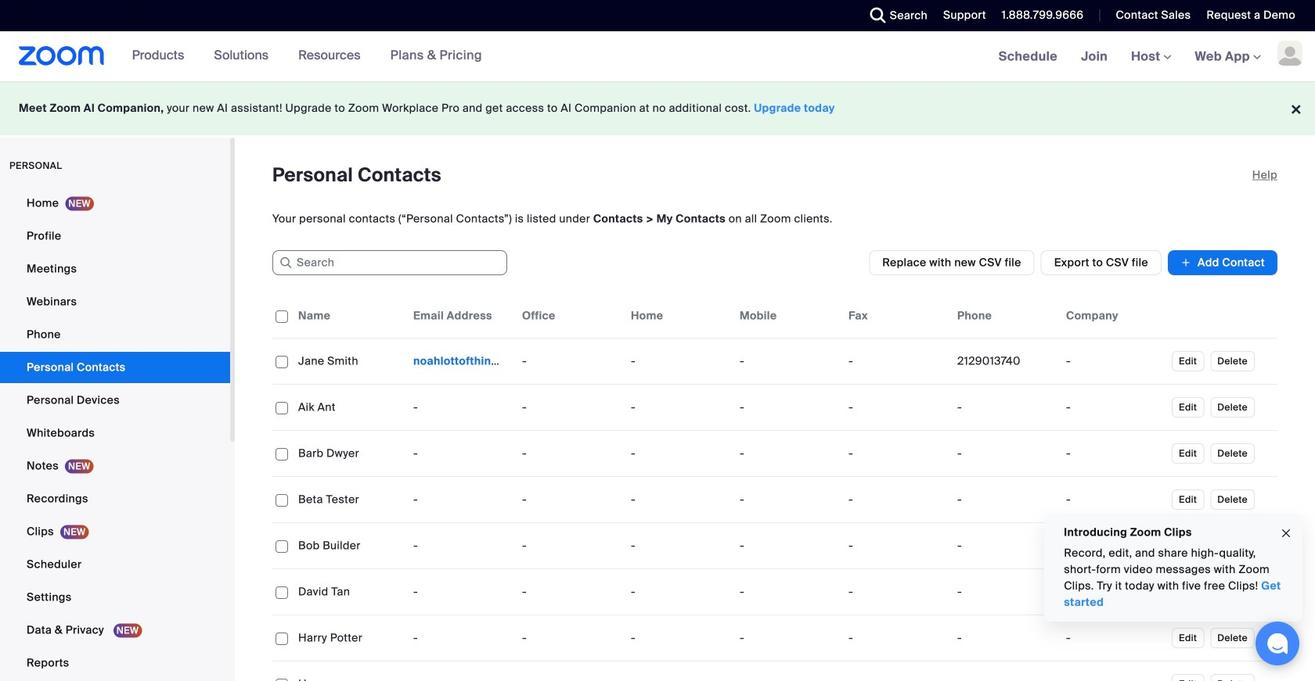 Task type: describe. For each thing, give the bounding box(es) containing it.
personal menu menu
[[0, 188, 230, 681]]

Search Contacts Input text field
[[272, 251, 507, 276]]

open chat image
[[1267, 633, 1289, 655]]

add image
[[1181, 255, 1191, 271]]



Task type: locate. For each thing, give the bounding box(es) containing it.
banner
[[0, 31, 1315, 83]]

product information navigation
[[105, 31, 494, 81]]

meetings navigation
[[987, 31, 1315, 83]]

application
[[272, 294, 1278, 682]]

cell
[[407, 346, 516, 377], [951, 346, 1060, 377], [1060, 346, 1169, 377], [951, 392, 1060, 424], [1060, 392, 1169, 424], [951, 438, 1060, 470], [1060, 438, 1169, 470], [951, 485, 1060, 516], [1060, 485, 1169, 516], [951, 531, 1060, 562], [1060, 531, 1169, 562], [951, 577, 1060, 608], [1060, 577, 1169, 608], [951, 623, 1060, 654], [1060, 623, 1169, 654], [407, 662, 516, 682], [516, 662, 625, 682], [625, 662, 734, 682], [734, 662, 842, 682], [842, 662, 951, 682], [951, 662, 1060, 682], [1060, 662, 1169, 682]]

profile picture image
[[1278, 41, 1303, 66]]

footer
[[0, 81, 1315, 135]]

zoom logo image
[[19, 46, 105, 66]]

close image
[[1280, 525, 1292, 543]]



Task type: vqa. For each thing, say whether or not it's contained in the screenshot.
cell
yes



